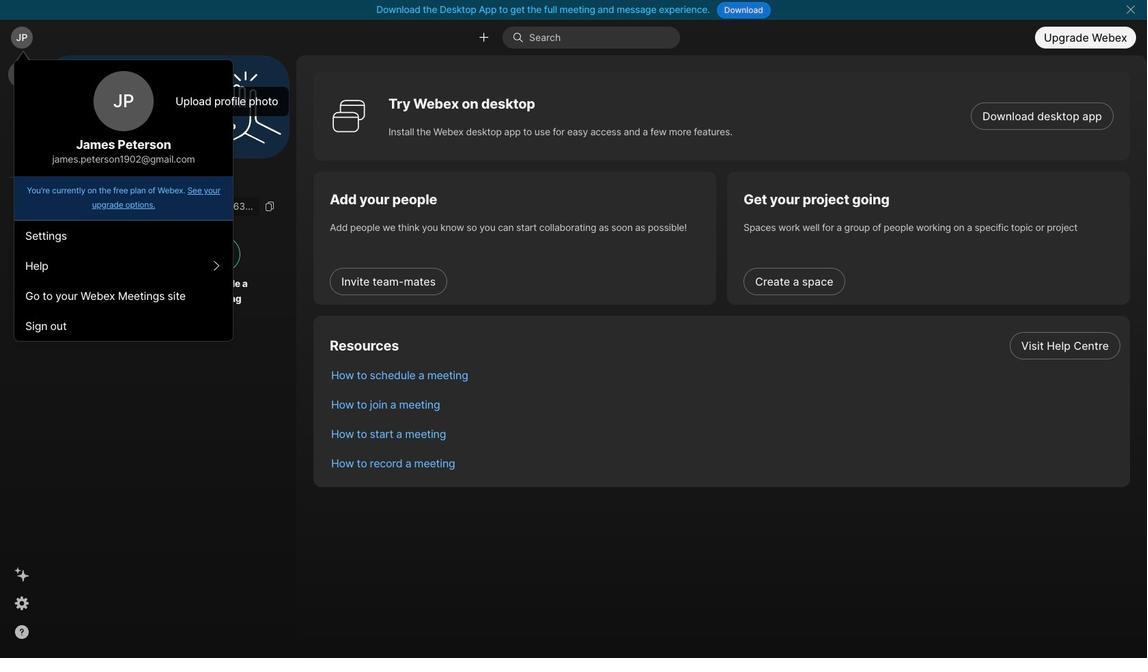 Task type: vqa. For each thing, say whether or not it's contained in the screenshot.
navigation at the left of the page
yes



Task type: locate. For each thing, give the bounding box(es) containing it.
navigation
[[0, 55, 44, 658]]

3 list item from the top
[[320, 389, 1131, 419]]

two hands high-fiving image
[[204, 66, 286, 148]]

arrow right_16 image
[[211, 260, 222, 271]]

4 list item from the top
[[320, 419, 1131, 448]]

None text field
[[55, 197, 260, 216]]

help menu item
[[14, 251, 233, 281]]

2 list item from the top
[[320, 360, 1131, 389]]

sign out menu item
[[14, 311, 233, 341]]

list item
[[320, 331, 1131, 360], [320, 360, 1131, 389], [320, 389, 1131, 419], [320, 419, 1131, 448], [320, 448, 1131, 478]]



Task type: describe. For each thing, give the bounding box(es) containing it.
5 list item from the top
[[320, 448, 1131, 478]]

cancel_16 image
[[1126, 4, 1137, 15]]

go to your webex meetings site menu item
[[14, 281, 233, 311]]

profile settings menu menu bar
[[14, 221, 233, 341]]

1 list item from the top
[[320, 331, 1131, 360]]

webex tab list
[[8, 61, 36, 208]]

settings menu item
[[14, 221, 233, 251]]



